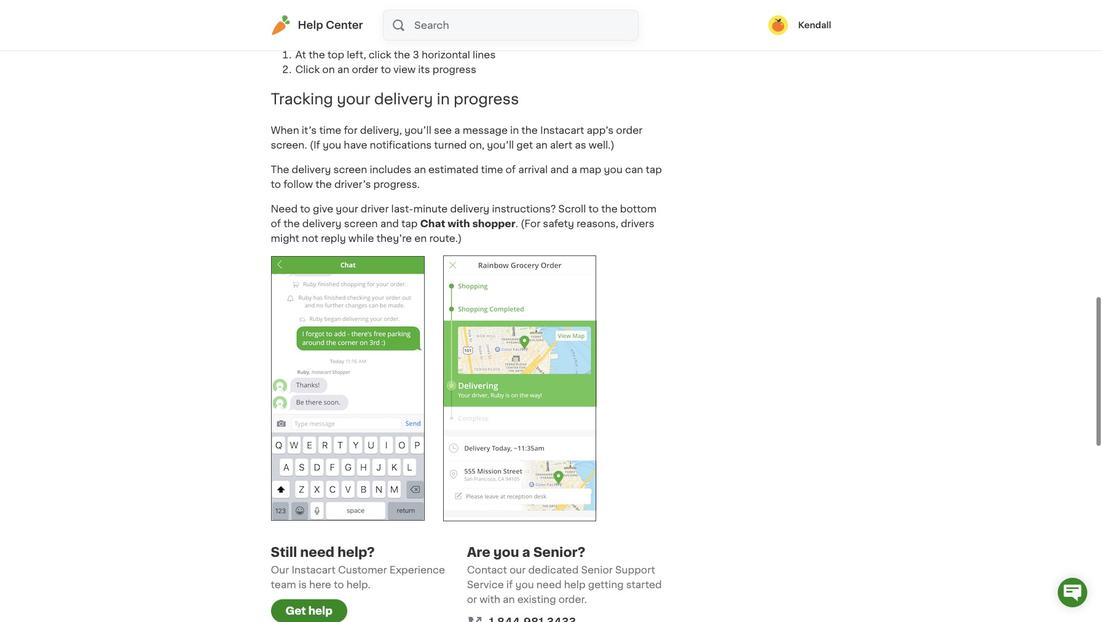 Task type: locate. For each thing, give the bounding box(es) containing it.
to right the here
[[334, 581, 344, 590]]

instacart inside still need help? our instacart customer experience team is here to help.
[[292, 566, 336, 576]]

time inside the delivery screen includes an estimated time of arrival and a map you can tap to follow the driver's progress.
[[481, 165, 503, 175]]

not
[[302, 234, 318, 244]]

on the website—
[[271, 25, 357, 35]]

1 horizontal spatial of
[[506, 165, 516, 175]]

contact
[[467, 566, 507, 576]]

an inside the are you a senior? contact our dedicated senior support service if you need help getting started or with an existing order.
[[503, 595, 515, 605]]

give
[[313, 204, 333, 214]]

instacart up the here
[[292, 566, 336, 576]]

time down on, on the top left of the page
[[481, 165, 503, 175]]

shopper
[[472, 219, 516, 229]]

0 horizontal spatial and
[[380, 219, 399, 229]]

1 vertical spatial tap
[[401, 219, 418, 229]]

started
[[626, 581, 662, 590]]

getting
[[588, 581, 624, 590]]

map
[[580, 165, 602, 175]]

0 vertical spatial progress
[[433, 64, 476, 74]]

0 vertical spatial tap
[[646, 165, 662, 175]]

0 vertical spatial screen
[[334, 165, 367, 175]]

an right on
[[337, 64, 349, 74]]

your up the 'for'
[[337, 92, 370, 107]]

at
[[295, 50, 306, 59]]

the up get
[[522, 126, 538, 135]]

you right (if
[[323, 140, 341, 150]]

a left map
[[571, 165, 577, 175]]

help inside get help button
[[308, 607, 333, 617]]

an down if
[[503, 595, 515, 605]]

1 vertical spatial of
[[271, 219, 281, 229]]

get
[[286, 607, 306, 617]]

0 vertical spatial you'll
[[404, 126, 432, 135]]

the
[[288, 25, 304, 35], [309, 50, 325, 59], [394, 50, 410, 59], [522, 126, 538, 135], [316, 180, 332, 190], [601, 204, 618, 214], [284, 219, 300, 229]]

and up they're
[[380, 219, 399, 229]]

an inside the delivery screen includes an estimated time of arrival and a map you can tap to follow the driver's progress.
[[414, 165, 426, 175]]

last-
[[391, 204, 413, 214]]

1 horizontal spatial with
[[480, 595, 500, 605]]

help inside the are you a senior? contact our dedicated senior support service if you need help getting started or with an existing order.
[[564, 581, 586, 590]]

0 vertical spatial instacart
[[540, 126, 584, 135]]

1 vertical spatial progress
[[454, 92, 519, 107]]

to down click
[[381, 64, 391, 74]]

in up the "see"
[[437, 92, 450, 107]]

route.)
[[429, 234, 462, 244]]

your right give
[[336, 204, 358, 214]]

click
[[295, 64, 320, 74]]

progress up message
[[454, 92, 519, 107]]

a right the "see"
[[454, 126, 460, 135]]

its
[[418, 64, 430, 74]]

the up give
[[316, 180, 332, 190]]

kendall
[[798, 21, 831, 30]]

a up our on the left bottom of page
[[522, 547, 530, 560]]

driver
[[361, 204, 389, 214]]

1 vertical spatial order
[[616, 126, 643, 135]]

1 vertical spatial with
[[480, 595, 500, 605]]

need up the here
[[300, 547, 335, 560]]

here
[[309, 581, 331, 590]]

0 horizontal spatial of
[[271, 219, 281, 229]]

well.)
[[589, 140, 615, 150]]

to inside still need help? our instacart customer experience team is here to help.
[[334, 581, 344, 590]]

the inside when it's time for delivery, you'll see a message in the instacart app's order screen. (if you have notifications turned on, you'll get an alert as well.)
[[522, 126, 538, 135]]

time inside when it's time for delivery, you'll see a message in the instacart app's order screen. (if you have notifications turned on, you'll get an alert as well.)
[[319, 126, 341, 135]]

delivery up chat with shopper
[[450, 204, 490, 214]]

2 vertical spatial a
[[522, 547, 530, 560]]

need down dedicated
[[537, 581, 562, 590]]

help up "order." at the right bottom of the page
[[564, 581, 586, 590]]

when
[[271, 126, 299, 135]]

delivery down view
[[374, 92, 433, 107]]

order inside when it's time for delivery, you'll see a message in the instacart app's order screen. (if you have notifications turned on, you'll get an alert as well.)
[[616, 126, 643, 135]]

notifications
[[370, 140, 432, 150]]

screen up driver's
[[334, 165, 367, 175]]

2 horizontal spatial a
[[571, 165, 577, 175]]

1 horizontal spatial need
[[537, 581, 562, 590]]

an
[[337, 64, 349, 74], [536, 140, 548, 150], [414, 165, 426, 175], [503, 595, 515, 605]]

1 vertical spatial time
[[481, 165, 503, 175]]

1 horizontal spatial order
[[616, 126, 643, 135]]

0 vertical spatial with
[[448, 219, 470, 229]]

an right get
[[536, 140, 548, 150]]

of
[[506, 165, 516, 175], [271, 219, 281, 229]]

of left arrival
[[506, 165, 516, 175]]

1 horizontal spatial tap
[[646, 165, 662, 175]]

experience
[[390, 566, 445, 576]]

the left '3'
[[394, 50, 410, 59]]

1 horizontal spatial time
[[481, 165, 503, 175]]

safety
[[543, 219, 574, 229]]

0 horizontal spatial instacart
[[292, 566, 336, 576]]

senior?
[[533, 547, 586, 560]]

.
[[516, 219, 518, 229]]

order
[[352, 64, 378, 74], [616, 126, 643, 135]]

tap
[[646, 165, 662, 175], [401, 219, 418, 229]]

need
[[271, 204, 298, 214]]

order inside at the top left, click the 3 horizontal lines click on an order to view its progress
[[352, 64, 378, 74]]

still need help? our instacart customer experience team is here to help.
[[271, 547, 445, 590]]

of down need
[[271, 219, 281, 229]]

chat
[[420, 219, 445, 229]]

0 horizontal spatial in
[[437, 92, 450, 107]]

on,
[[469, 140, 485, 150]]

1 vertical spatial need
[[537, 581, 562, 590]]

progress.
[[374, 180, 420, 190]]

1 horizontal spatial you'll
[[487, 140, 514, 150]]

minute
[[413, 204, 448, 214]]

1 vertical spatial a
[[571, 165, 577, 175]]

screen
[[334, 165, 367, 175], [344, 219, 378, 229]]

help right "get"
[[308, 607, 333, 617]]

instacart up the "alert"
[[540, 126, 584, 135]]

or
[[467, 595, 477, 605]]

reasons,
[[577, 219, 618, 229]]

0 vertical spatial of
[[506, 165, 516, 175]]

0 horizontal spatial time
[[319, 126, 341, 135]]

1 vertical spatial your
[[336, 204, 358, 214]]

arrival
[[518, 165, 548, 175]]

need to give your driver last-minute delivery instructions? scroll to the bottom of the delivery screen and tap
[[271, 204, 657, 229]]

0 vertical spatial time
[[319, 126, 341, 135]]

kendall link
[[769, 15, 831, 35]]

with up route.)
[[448, 219, 470, 229]]

order right app's
[[616, 126, 643, 135]]

0 horizontal spatial help
[[308, 607, 333, 617]]

an up 'progress.'
[[414, 165, 426, 175]]

1 horizontal spatial in
[[510, 126, 519, 135]]

to down the
[[271, 180, 281, 190]]

get help
[[286, 607, 333, 617]]

are
[[467, 547, 491, 560]]

help
[[564, 581, 586, 590], [308, 607, 333, 617]]

0 horizontal spatial a
[[454, 126, 460, 135]]

0 vertical spatial need
[[300, 547, 335, 560]]

0 vertical spatial a
[[454, 126, 460, 135]]

tap inside need to give your driver last-minute delivery instructions? scroll to the bottom of the delivery screen and tap
[[401, 219, 418, 229]]

tap right can
[[646, 165, 662, 175]]

0 vertical spatial and
[[550, 165, 569, 175]]

a inside the delivery screen includes an estimated time of arrival and a map you can tap to follow the driver's progress.
[[571, 165, 577, 175]]

1 vertical spatial screen
[[344, 219, 378, 229]]

a inside the are you a senior? contact our dedicated senior support service if you need help getting started or with an existing order.
[[522, 547, 530, 560]]

you'll
[[404, 126, 432, 135], [487, 140, 514, 150]]

the
[[271, 165, 289, 175]]

delivery inside the delivery screen includes an estimated time of arrival and a map you can tap to follow the driver's progress.
[[292, 165, 331, 175]]

tracking your delivery in progress
[[271, 92, 519, 107]]

in
[[437, 92, 450, 107], [510, 126, 519, 135]]

you left can
[[604, 165, 623, 175]]

tap down the last-
[[401, 219, 418, 229]]

0 horizontal spatial with
[[448, 219, 470, 229]]

screen.
[[271, 140, 307, 150]]

1 vertical spatial in
[[510, 126, 519, 135]]

instacart image
[[271, 15, 290, 35]]

with down service
[[480, 595, 500, 605]]

0 horizontal spatial need
[[300, 547, 335, 560]]

includes
[[370, 165, 412, 175]]

(if
[[310, 140, 320, 150]]

need inside still need help? our instacart customer experience team is here to help.
[[300, 547, 335, 560]]

on
[[322, 64, 335, 74]]

1 horizontal spatial help
[[564, 581, 586, 590]]

progress down the horizontal
[[433, 64, 476, 74]]

0 vertical spatial in
[[437, 92, 450, 107]]

with
[[448, 219, 470, 229], [480, 595, 500, 605]]

need
[[300, 547, 335, 560], [537, 581, 562, 590]]

and down the "alert"
[[550, 165, 569, 175]]

progress
[[433, 64, 476, 74], [454, 92, 519, 107]]

instacart
[[540, 126, 584, 135], [292, 566, 336, 576]]

follow
[[284, 180, 313, 190]]

to
[[381, 64, 391, 74], [271, 180, 281, 190], [300, 204, 310, 214], [589, 204, 599, 214], [334, 581, 344, 590]]

time
[[319, 126, 341, 135], [481, 165, 503, 175]]

1 horizontal spatial instacart
[[540, 126, 584, 135]]

1 vertical spatial help
[[308, 607, 333, 617]]

you'll up 'notifications'
[[404, 126, 432, 135]]

1 horizontal spatial and
[[550, 165, 569, 175]]

bottom
[[620, 204, 657, 214]]

you'll down message
[[487, 140, 514, 150]]

progress inside at the top left, click the 3 horizontal lines click on an order to view its progress
[[433, 64, 476, 74]]

order down left,
[[352, 64, 378, 74]]

delivery up follow at the top left of the page
[[292, 165, 331, 175]]

0 horizontal spatial tap
[[401, 219, 418, 229]]

screen up 'while'
[[344, 219, 378, 229]]

tap inside the delivery screen includes an estimated time of arrival and a map you can tap to follow the driver's progress.
[[646, 165, 662, 175]]

1 vertical spatial and
[[380, 219, 399, 229]]

in inside when it's time for delivery, you'll see a message in the instacart app's order screen. (if you have notifications turned on, you'll get an alert as well.)
[[510, 126, 519, 135]]

time left the 'for'
[[319, 126, 341, 135]]

0 horizontal spatial order
[[352, 64, 378, 74]]

0 vertical spatial help
[[564, 581, 586, 590]]

1 vertical spatial instacart
[[292, 566, 336, 576]]

0 vertical spatial order
[[352, 64, 378, 74]]

1 horizontal spatial a
[[522, 547, 530, 560]]

in up get
[[510, 126, 519, 135]]



Task type: vqa. For each thing, say whether or not it's contained in the screenshot.
while
yes



Task type: describe. For each thing, give the bounding box(es) containing it.
en
[[414, 234, 427, 244]]

help?
[[338, 547, 375, 560]]

the delivery screen includes an estimated time of arrival and a map you can tap to follow the driver's progress.
[[271, 165, 662, 190]]

instructions?
[[492, 204, 556, 214]]

you inside the delivery screen includes an estimated time of arrival and a map you can tap to follow the driver's progress.
[[604, 165, 623, 175]]

customer
[[338, 566, 387, 576]]

chat with shopper
[[420, 219, 516, 229]]

turned
[[434, 140, 467, 150]]

drivers
[[621, 219, 655, 229]]

need inside the are you a senior? contact our dedicated senior support service if you need help getting started or with an existing order.
[[537, 581, 562, 590]]

left,
[[347, 50, 366, 59]]

with inside the are you a senior? contact our dedicated senior support service if you need help getting started or with an existing order.
[[480, 595, 500, 605]]

click
[[369, 50, 391, 59]]

to inside at the top left, click the 3 horizontal lines click on an order to view its progress
[[381, 64, 391, 74]]

they're
[[377, 234, 412, 244]]

service
[[467, 581, 504, 590]]

your inside need to give your driver last-minute delivery instructions? scroll to the bottom of the delivery screen and tap
[[336, 204, 358, 214]]

(for
[[521, 219, 541, 229]]

senior
[[581, 566, 613, 576]]

have
[[344, 140, 367, 150]]

estimated
[[429, 165, 479, 175]]

at the top left, click the 3 horizontal lines click on an order to view its progress
[[295, 50, 496, 74]]

an inside at the top left, click the 3 horizontal lines click on an order to view its progress
[[337, 64, 349, 74]]

on
[[271, 25, 285, 35]]

Search search field
[[413, 10, 638, 40]]

a inside when it's time for delivery, you'll see a message in the instacart app's order screen. (if you have notifications turned on, you'll get an alert as well.)
[[454, 126, 460, 135]]

still
[[271, 547, 297, 560]]

you inside when it's time for delivery, you'll see a message in the instacart app's order screen. (if you have notifications turned on, you'll get an alert as well.)
[[323, 140, 341, 150]]

get
[[517, 140, 533, 150]]

to inside the delivery screen includes an estimated time of arrival and a map you can tap to follow the driver's progress.
[[271, 180, 281, 190]]

tracking
[[271, 92, 333, 107]]

horizontal
[[422, 50, 470, 59]]

for
[[344, 126, 358, 135]]

help center link
[[271, 15, 363, 35]]

support
[[615, 566, 655, 576]]

our
[[510, 566, 526, 576]]

delivery down give
[[302, 219, 342, 229]]

delivery,
[[360, 126, 402, 135]]

user avatar image
[[769, 15, 788, 35]]

driver's
[[334, 180, 371, 190]]

the inside the delivery screen includes an estimated time of arrival and a map you can tap to follow the driver's progress.
[[316, 180, 332, 190]]

help
[[298, 20, 323, 30]]

. (for safety reasons, drivers might not reply while they're en route.)
[[271, 219, 655, 244]]

website—
[[307, 25, 357, 35]]

when it's time for delivery, you'll see a message in the instacart app's order screen. (if you have notifications turned on, you'll get an alert as well.)
[[271, 126, 643, 150]]

are you a senior? contact our dedicated senior support service if you need help getting started or with an existing order.
[[467, 547, 662, 605]]

screen inside the delivery screen includes an estimated time of arrival and a map you can tap to follow the driver's progress.
[[334, 165, 367, 175]]

is
[[299, 581, 307, 590]]

the right on
[[288, 25, 304, 35]]

existing
[[517, 595, 556, 605]]

the up 'might'
[[284, 219, 300, 229]]

it's
[[302, 126, 317, 135]]

alert
[[550, 140, 573, 150]]

an inside when it's time for delivery, you'll see a message in the instacart app's order screen. (if you have notifications turned on, you'll get an alert as well.)
[[536, 140, 548, 150]]

view
[[394, 64, 416, 74]]

and inside need to give your driver last-minute delivery instructions? scroll to the bottom of the delivery screen and tap
[[380, 219, 399, 229]]

reply
[[321, 234, 346, 244]]

0 horizontal spatial you'll
[[404, 126, 432, 135]]

and inside the delivery screen includes an estimated time of arrival and a map you can tap to follow the driver's progress.
[[550, 165, 569, 175]]

lines
[[473, 50, 496, 59]]

might
[[271, 234, 299, 244]]

0 vertical spatial your
[[337, 92, 370, 107]]

as
[[575, 140, 586, 150]]

center
[[326, 20, 363, 30]]

you up our on the left bottom of page
[[494, 547, 519, 560]]

message
[[463, 126, 508, 135]]

see
[[434, 126, 452, 135]]

scroll
[[558, 204, 586, 214]]

to left give
[[300, 204, 310, 214]]

get help button
[[271, 600, 347, 623]]

if
[[506, 581, 513, 590]]

to up reasons,
[[589, 204, 599, 214]]

the up reasons,
[[601, 204, 618, 214]]

screen inside need to give your driver last-minute delivery instructions? scroll to the bottom of the delivery screen and tap
[[344, 219, 378, 229]]

while
[[348, 234, 374, 244]]

of inside need to give your driver last-minute delivery instructions? scroll to the bottom of the delivery screen and tap
[[271, 219, 281, 229]]

help center
[[298, 20, 363, 30]]

you right if
[[515, 581, 534, 590]]

team
[[271, 581, 296, 590]]

instacart inside when it's time for delivery, you'll see a message in the instacart app's order screen. (if you have notifications turned on, you'll get an alert as well.)
[[540, 126, 584, 135]]

can
[[625, 165, 643, 175]]

the right at
[[309, 50, 325, 59]]

dedicated
[[528, 566, 579, 576]]

order.
[[559, 595, 587, 605]]

top
[[328, 50, 344, 59]]

1 vertical spatial you'll
[[487, 140, 514, 150]]

3
[[413, 50, 419, 59]]

of inside the delivery screen includes an estimated time of arrival and a map you can tap to follow the driver's progress.
[[506, 165, 516, 175]]

our
[[271, 566, 289, 576]]

help.
[[347, 581, 371, 590]]



